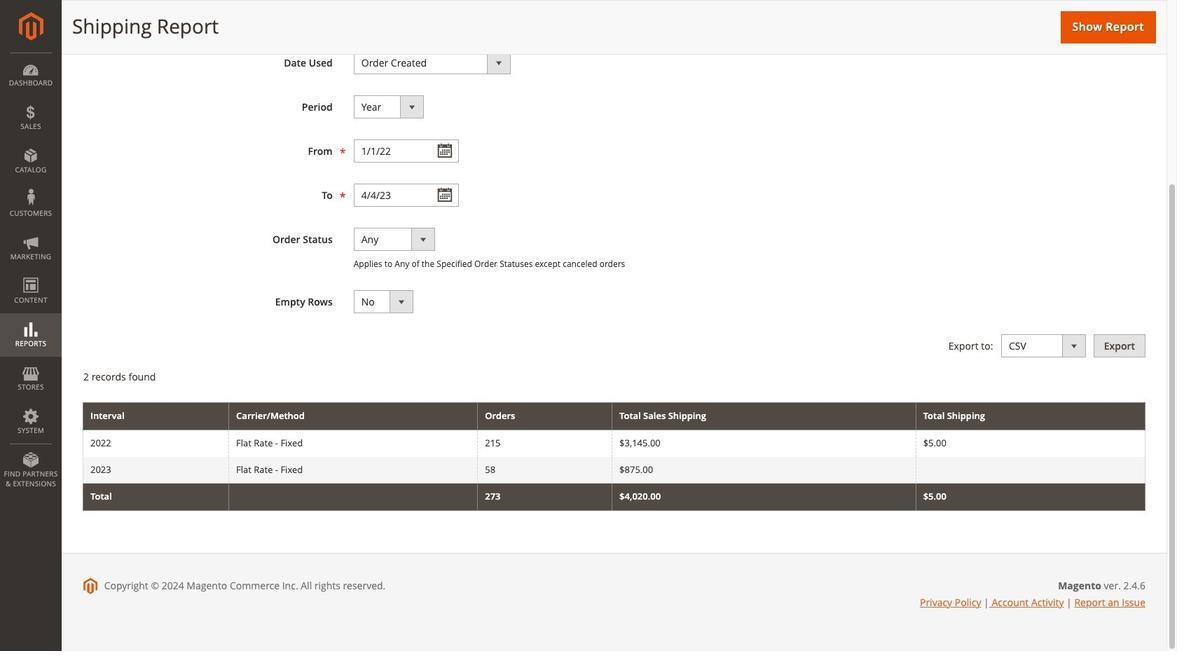 Task type: locate. For each thing, give the bounding box(es) containing it.
None text field
[[354, 139, 459, 163], [354, 184, 459, 207], [354, 139, 459, 163], [354, 184, 459, 207]]

menu bar
[[0, 53, 62, 496]]

magento admin panel image
[[19, 12, 43, 41]]



